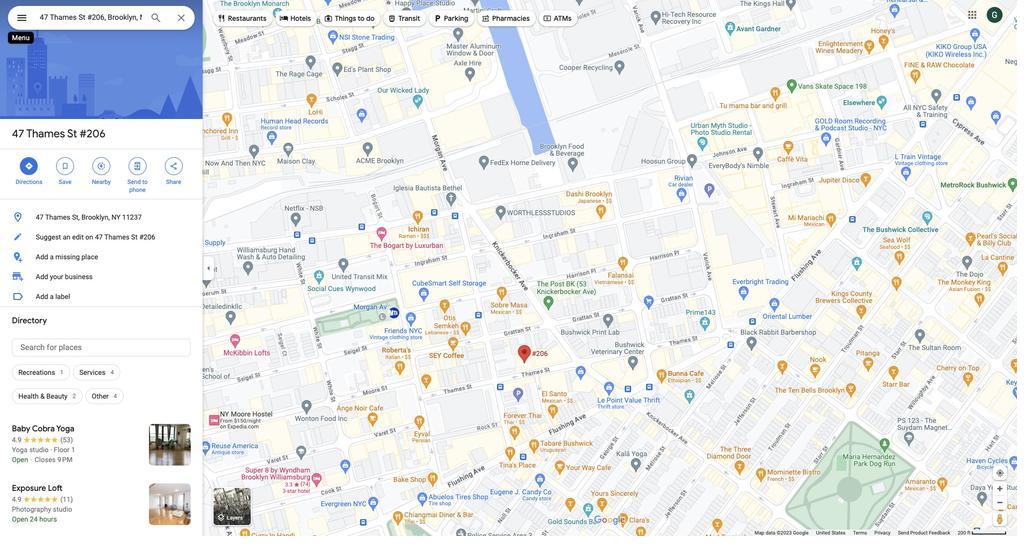 Task type: locate. For each thing, give the bounding box(es) containing it.
add a label
[[36, 293, 70, 301]]

4.9 for baby
[[12, 437, 22, 445]]

1 vertical spatial st
[[131, 233, 138, 241]]

to up phone
[[142, 179, 148, 186]]

to left do
[[358, 14, 365, 23]]

none text field inside 47 thames st #206 main content
[[12, 339, 191, 357]]

1 vertical spatial 47
[[36, 214, 44, 222]]

add down 'suggest'
[[36, 253, 48, 261]]

1 vertical spatial send
[[898, 531, 909, 536]]

pharmacies
[[492, 14, 530, 23]]

terms button
[[853, 530, 867, 537]]

send inside button
[[898, 531, 909, 536]]

1 vertical spatial thames
[[45, 214, 70, 222]]

1 horizontal spatial #206
[[139, 233, 155, 241]]

privacy button
[[875, 530, 891, 537]]

suggest an edit on 47 thames st #206
[[36, 233, 155, 241]]

yoga inside yoga studio · floor 1 open ⋅ closes 9 pm
[[12, 447, 28, 454]]

suggest
[[36, 233, 61, 241]]


[[543, 13, 552, 24]]

baby
[[12, 425, 30, 435]]

0 horizontal spatial yoga
[[12, 447, 28, 454]]

2 vertical spatial 47
[[95, 233, 103, 241]]

 hotels
[[279, 13, 311, 24]]

to inside  things to do
[[358, 14, 365, 23]]

thames up 
[[26, 127, 65, 141]]

1 4.9 from the top
[[12, 437, 22, 445]]

atms
[[554, 14, 572, 23]]

None text field
[[12, 339, 191, 357]]


[[169, 161, 178, 172]]

0 vertical spatial send
[[127, 179, 141, 186]]

floor
[[54, 447, 70, 454]]

add for add a label
[[36, 293, 48, 301]]

#206 inside 'button'
[[139, 233, 155, 241]]

studio inside photography studio open 24 hours
[[53, 506, 72, 514]]

1 horizontal spatial yoga
[[56, 425, 74, 435]]

transit
[[399, 14, 420, 23]]

2 add from the top
[[36, 273, 48, 281]]

add for add a missing place
[[36, 253, 48, 261]]

studio
[[29, 447, 49, 454], [53, 506, 72, 514]]

1 vertical spatial 4.9
[[12, 496, 22, 504]]

thames down ny
[[104, 233, 129, 241]]

studio down (11)
[[53, 506, 72, 514]]

4.9 inside image
[[12, 437, 22, 445]]

4
[[110, 370, 114, 377], [114, 393, 117, 400]]

cobra
[[32, 425, 55, 435]]

studio down 4.9 stars 53 reviews image
[[29, 447, 49, 454]]

send product feedback button
[[898, 530, 950, 537]]

0 vertical spatial 4
[[110, 370, 114, 377]]

1 vertical spatial studio
[[53, 506, 72, 514]]

0 vertical spatial 1
[[60, 370, 63, 377]]


[[217, 13, 226, 24]]

1 vertical spatial a
[[50, 293, 54, 301]]

2 a from the top
[[50, 293, 54, 301]]

1 open from the top
[[12, 456, 28, 464]]

send
[[127, 179, 141, 186], [898, 531, 909, 536]]

1 horizontal spatial 1
[[71, 447, 75, 454]]

data
[[766, 531, 776, 536]]

a for label
[[50, 293, 54, 301]]

2 vertical spatial thames
[[104, 233, 129, 241]]

47 inside button
[[36, 214, 44, 222]]

photography
[[12, 506, 51, 514]]

24
[[30, 516, 38, 524]]

1 horizontal spatial studio
[[53, 506, 72, 514]]

send inside the send to phone
[[127, 179, 141, 186]]

thames for st,
[[45, 214, 70, 222]]

yoga up (53)
[[56, 425, 74, 435]]

 things to do
[[324, 13, 375, 24]]

services 4
[[79, 369, 114, 377]]

0 vertical spatial add
[[36, 253, 48, 261]]

1 vertical spatial yoga
[[12, 447, 28, 454]]

open inside yoga studio · floor 1 open ⋅ closes 9 pm
[[12, 456, 28, 464]]

google maps element
[[0, 0, 1017, 537]]

1 a from the top
[[50, 253, 54, 261]]

do
[[366, 14, 375, 23]]

1 inside yoga studio · floor 1 open ⋅ closes 9 pm
[[71, 447, 75, 454]]

thames left st,
[[45, 214, 70, 222]]

0 vertical spatial 47
[[12, 127, 24, 141]]

47
[[12, 127, 24, 141], [36, 214, 44, 222], [95, 233, 103, 241]]

add left your
[[36, 273, 48, 281]]

0 horizontal spatial 1
[[60, 370, 63, 377]]

0 vertical spatial thames
[[26, 127, 65, 141]]

1 horizontal spatial send
[[898, 531, 909, 536]]

business
[[65, 273, 93, 281]]

47 up 'suggest'
[[36, 214, 44, 222]]

2
[[73, 393, 76, 400]]

2 open from the top
[[12, 516, 28, 524]]

4 inside services 4
[[110, 370, 114, 377]]

ny
[[111, 214, 121, 222]]

4.9 down "baby"
[[12, 437, 22, 445]]


[[324, 13, 333, 24]]

your
[[50, 273, 63, 281]]

1 vertical spatial to
[[142, 179, 148, 186]]

1 vertical spatial #206
[[139, 233, 155, 241]]

2 4.9 from the top
[[12, 496, 22, 504]]

(53)
[[60, 437, 73, 445]]

send left product
[[898, 531, 909, 536]]

directions
[[16, 179, 42, 186]]

states
[[832, 531, 846, 536]]

1 vertical spatial add
[[36, 273, 48, 281]]

united states
[[816, 531, 846, 536]]

4.9
[[12, 437, 22, 445], [12, 496, 22, 504]]

0 vertical spatial studio
[[29, 447, 49, 454]]

4 right services
[[110, 370, 114, 377]]

footer containing map data ©2023 google
[[755, 530, 958, 537]]

0 horizontal spatial send
[[127, 179, 141, 186]]

47 thames st, brooklyn, ny 11237
[[36, 214, 142, 222]]

footer
[[755, 530, 958, 537]]

none field inside the "47 thames st #206, brooklyn, ny 11237" field
[[40, 11, 142, 23]]

0 horizontal spatial #206
[[80, 127, 106, 141]]

a left missing
[[50, 253, 54, 261]]

st
[[67, 127, 77, 141], [131, 233, 138, 241]]

save
[[59, 179, 72, 186]]

47 inside 'button'
[[95, 233, 103, 241]]

(11)
[[60, 496, 73, 504]]

open left 24
[[12, 516, 28, 524]]

4.9 stars 11 reviews image
[[12, 495, 73, 505]]

&
[[40, 393, 45, 401]]

an
[[63, 233, 70, 241]]

4 inside other 4
[[114, 393, 117, 400]]

on
[[85, 233, 93, 241]]

4.9 down exposure
[[12, 496, 22, 504]]

st,
[[72, 214, 80, 222]]

open left ⋅ at the bottom of the page
[[12, 456, 28, 464]]

1 horizontal spatial st
[[131, 233, 138, 241]]

1 vertical spatial 1
[[71, 447, 75, 454]]

recreations 1
[[18, 369, 63, 377]]

1
[[60, 370, 63, 377], [71, 447, 75, 454]]

studio for cobra
[[29, 447, 49, 454]]

4 for services
[[110, 370, 114, 377]]


[[433, 13, 442, 24]]

#206 down 11237
[[139, 233, 155, 241]]

0 vertical spatial open
[[12, 456, 28, 464]]

0 vertical spatial st
[[67, 127, 77, 141]]

feedback
[[929, 531, 950, 536]]

4.9 inside image
[[12, 496, 22, 504]]

 restaurants
[[217, 13, 267, 24]]

to
[[358, 14, 365, 23], [142, 179, 148, 186]]

1 horizontal spatial 47
[[36, 214, 44, 222]]

united
[[816, 531, 830, 536]]

0 horizontal spatial 47
[[12, 127, 24, 141]]

yoga down "baby"
[[12, 447, 28, 454]]

send up phone
[[127, 179, 141, 186]]

1 vertical spatial 4
[[114, 393, 117, 400]]

1 add from the top
[[36, 253, 48, 261]]

#206 up ""
[[80, 127, 106, 141]]

0 horizontal spatial to
[[142, 179, 148, 186]]

0 vertical spatial #206
[[80, 127, 106, 141]]

thames inside button
[[45, 214, 70, 222]]

3 add from the top
[[36, 293, 48, 301]]

yoga
[[56, 425, 74, 435], [12, 447, 28, 454]]

2 vertical spatial add
[[36, 293, 48, 301]]

directory
[[12, 316, 47, 326]]

hours
[[39, 516, 57, 524]]

studio inside yoga studio · floor 1 open ⋅ closes 9 pm
[[29, 447, 49, 454]]

47 thames st #206
[[12, 127, 106, 141]]

0 horizontal spatial st
[[67, 127, 77, 141]]

st up 
[[67, 127, 77, 141]]

phone
[[129, 187, 146, 194]]

#206
[[80, 127, 106, 141], [139, 233, 155, 241]]

0 vertical spatial a
[[50, 253, 54, 261]]

1 horizontal spatial to
[[358, 14, 365, 23]]

9 pm
[[57, 456, 73, 464]]

4 for other
[[114, 393, 117, 400]]

 parking
[[433, 13, 468, 24]]

show street view coverage image
[[993, 512, 1007, 527]]

st down 11237
[[131, 233, 138, 241]]

47 up directions
[[12, 127, 24, 141]]

0 horizontal spatial studio
[[29, 447, 49, 454]]

a left label
[[50, 293, 54, 301]]

1 vertical spatial open
[[12, 516, 28, 524]]

0 vertical spatial to
[[358, 14, 365, 23]]

⋅
[[30, 456, 33, 464]]

47 right on
[[95, 233, 103, 241]]

add left label
[[36, 293, 48, 301]]

brooklyn,
[[81, 214, 110, 222]]

 button
[[8, 6, 36, 32]]

closes
[[35, 456, 56, 464]]

1 up beauty
[[60, 370, 63, 377]]

200 ft button
[[958, 531, 1007, 536]]

 pharmacies
[[481, 13, 530, 24]]

1 right floor
[[71, 447, 75, 454]]

add a missing place
[[36, 253, 98, 261]]

4.9 for exposure
[[12, 496, 22, 504]]

None field
[[40, 11, 142, 23]]

0 vertical spatial 4.9
[[12, 437, 22, 445]]

recreations
[[18, 369, 55, 377]]

terms
[[853, 531, 867, 536]]

2 horizontal spatial 47
[[95, 233, 103, 241]]

zoom out image
[[996, 500, 1004, 507]]

actions for 47 thames st #206 region
[[0, 150, 203, 199]]

layers
[[227, 516, 243, 522]]

a
[[50, 253, 54, 261], [50, 293, 54, 301]]

4 right other
[[114, 393, 117, 400]]

health
[[18, 393, 39, 401]]

open
[[12, 456, 28, 464], [12, 516, 28, 524]]

send product feedback
[[898, 531, 950, 536]]

united states button
[[816, 530, 846, 537]]



Task type: describe. For each thing, give the bounding box(es) containing it.
footer inside google maps element
[[755, 530, 958, 537]]

yoga studio · floor 1 open ⋅ closes 9 pm
[[12, 447, 75, 464]]

other
[[92, 393, 109, 401]]

st inside "suggest an edit on 47 thames st #206" 'button'
[[131, 233, 138, 241]]

exposure loft
[[12, 484, 62, 494]]


[[97, 161, 106, 172]]

send for send to phone
[[127, 179, 141, 186]]

loft
[[48, 484, 62, 494]]

photography studio open 24 hours
[[12, 506, 72, 524]]

hotels
[[290, 14, 311, 23]]

place
[[81, 253, 98, 261]]

a for missing
[[50, 253, 54, 261]]

add your business
[[36, 273, 93, 281]]

beauty
[[46, 393, 68, 401]]

things
[[335, 14, 356, 23]]

restaurants
[[228, 14, 267, 23]]

edit
[[72, 233, 84, 241]]

thames inside 'button'
[[104, 233, 129, 241]]

label
[[55, 293, 70, 301]]

 transit
[[388, 13, 420, 24]]

suggest an edit on 47 thames st #206 button
[[0, 227, 203, 247]]

product
[[910, 531, 928, 536]]

open inside photography studio open 24 hours
[[12, 516, 28, 524]]


[[279, 13, 288, 24]]

health & beauty 2
[[18, 393, 76, 401]]

thames for st
[[26, 127, 65, 141]]

 atms
[[543, 13, 572, 24]]

4.9 stars 53 reviews image
[[12, 436, 73, 446]]


[[25, 161, 33, 172]]

studio for loft
[[53, 506, 72, 514]]

parking
[[444, 14, 468, 23]]

show your location image
[[996, 469, 1005, 478]]

·
[[50, 447, 52, 454]]

47 thames st, brooklyn, ny 11237 button
[[0, 208, 203, 227]]

add your business link
[[0, 267, 203, 287]]

1 inside recreations 1
[[60, 370, 63, 377]]

share
[[166, 179, 181, 186]]

google
[[793, 531, 809, 536]]

map data ©2023 google
[[755, 531, 809, 536]]

services
[[79, 369, 105, 377]]

11237
[[122, 214, 142, 222]]


[[481, 13, 490, 24]]

to inside the send to phone
[[142, 179, 148, 186]]

privacy
[[875, 531, 891, 536]]

map
[[755, 531, 765, 536]]


[[61, 161, 70, 172]]

200
[[958, 531, 966, 536]]

0 vertical spatial yoga
[[56, 425, 74, 435]]

add a label button
[[0, 287, 203, 307]]


[[16, 11, 28, 25]]

send for send product feedback
[[898, 531, 909, 536]]

©2023
[[777, 531, 792, 536]]


[[133, 161, 142, 172]]


[[388, 13, 397, 24]]

add for add your business
[[36, 273, 48, 281]]

baby cobra yoga
[[12, 425, 74, 435]]

nearby
[[92, 179, 111, 186]]

47 for 47 thames st, brooklyn, ny 11237
[[36, 214, 44, 222]]

 search field
[[8, 6, 195, 32]]

ft
[[967, 531, 971, 536]]

47 Thames St #206, Brooklyn, NY 11237 field
[[8, 6, 195, 30]]

send to phone
[[127, 179, 148, 194]]

add a missing place button
[[0, 247, 203, 267]]

google account: greg robinson  
(robinsongreg175@gmail.com) image
[[987, 7, 1003, 23]]

zoom in image
[[996, 486, 1004, 493]]

47 for 47 thames st #206
[[12, 127, 24, 141]]

exposure
[[12, 484, 46, 494]]

200 ft
[[958, 531, 971, 536]]

collapse side panel image
[[203, 263, 214, 274]]

47 thames st #206 main content
[[0, 0, 203, 537]]

other 4
[[92, 393, 117, 401]]

missing
[[55, 253, 80, 261]]



Task type: vqa. For each thing, say whether or not it's contained in the screenshot.


